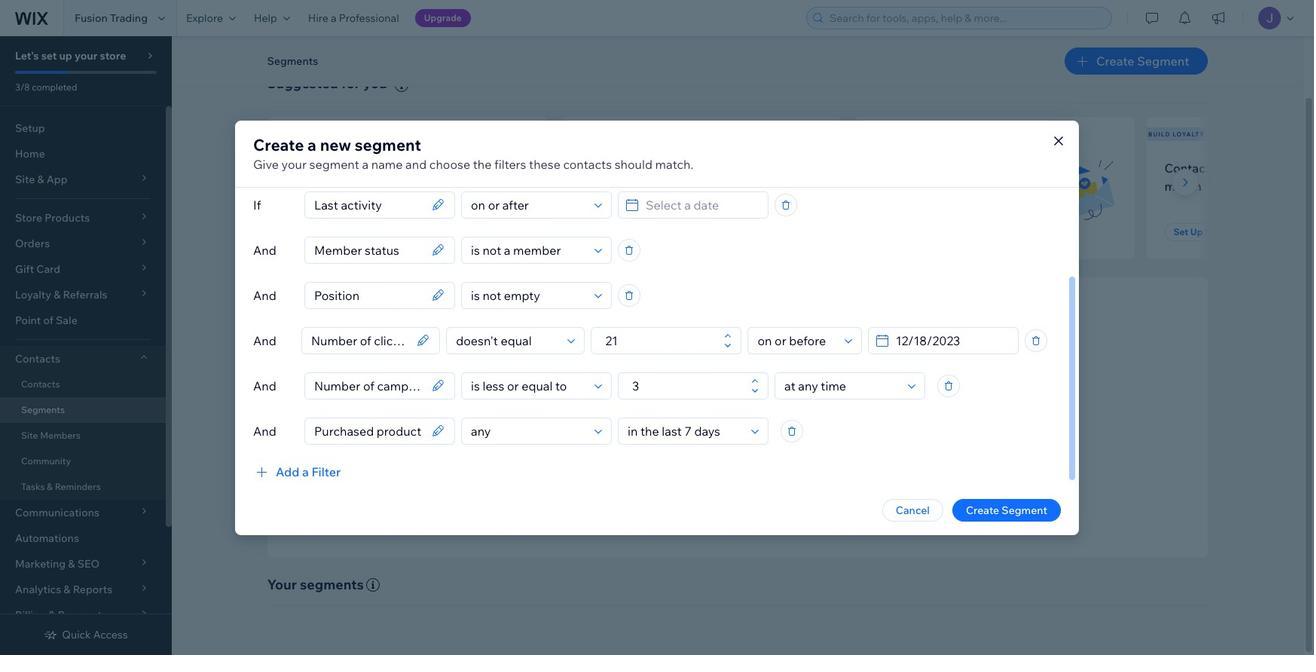 Task type: locate. For each thing, give the bounding box(es) containing it.
to
[[351, 179, 363, 194], [767, 447, 777, 461]]

name
[[372, 156, 403, 172]]

mailing
[[394, 179, 436, 194]]

a inside potential customers who haven't made a purchase yet
[[658, 179, 664, 194]]

None field
[[310, 192, 428, 218], [310, 237, 428, 263], [310, 282, 428, 308], [307, 328, 413, 353], [310, 373, 428, 398], [310, 418, 428, 444], [310, 192, 428, 218], [310, 237, 428, 263], [310, 282, 428, 308], [307, 328, 413, 353], [310, 373, 428, 398], [310, 418, 428, 444]]

set up segment
[[294, 226, 365, 238], [588, 226, 659, 238], [1174, 226, 1245, 238]]

0 vertical spatial new
[[269, 130, 286, 138]]

1 horizontal spatial of
[[701, 427, 711, 440]]

who up the purchase at the right
[[695, 160, 719, 176]]

Search for tools, apps, help & more... field
[[826, 8, 1108, 29]]

3 set from the left
[[1174, 226, 1189, 238]]

1 horizontal spatial set up segment button
[[579, 223, 668, 241]]

0 horizontal spatial set up segment
[[294, 226, 365, 238]]

1 horizontal spatial the
[[680, 404, 701, 421]]

your inside sidebar element
[[75, 49, 97, 63]]

1 horizontal spatial and
[[834, 447, 852, 461]]

2 horizontal spatial contacts
[[713, 427, 756, 440]]

contacts inside new contacts who recently subscribed to your mailing list
[[314, 160, 363, 176]]

set up segment button down contacts with a birthday th
[[1165, 223, 1254, 241]]

to left drive
[[767, 447, 777, 461]]

your down name
[[366, 179, 392, 194]]

on
[[915, 179, 929, 194]]

subscribers up campaign
[[944, 160, 1011, 176]]

new
[[269, 130, 286, 138], [285, 160, 311, 176]]

a left 'new'
[[308, 135, 317, 154]]

1 horizontal spatial up
[[605, 226, 617, 238]]

access
[[93, 628, 128, 642]]

a right add
[[302, 464, 309, 479]]

2 set up segment from the left
[[588, 226, 659, 238]]

new for new subscribers
[[269, 130, 286, 138]]

1 horizontal spatial set
[[588, 226, 603, 238]]

0 horizontal spatial create segment button
[[953, 499, 1062, 521]]

1 set up segment button from the left
[[285, 223, 374, 241]]

a down "customers"
[[658, 179, 664, 194]]

upgrade button
[[415, 9, 471, 27]]

0 vertical spatial the
[[473, 156, 492, 172]]

contacts down point of sale
[[15, 352, 60, 366]]

hire
[[308, 11, 329, 25]]

create
[[1097, 54, 1135, 69], [253, 135, 304, 154], [588, 427, 621, 440], [967, 503, 1000, 517]]

1 horizontal spatial create segment button
[[1065, 48, 1208, 75]]

your inside new contacts who recently subscribed to your mailing list
[[366, 179, 392, 194]]

segment up name
[[355, 135, 421, 154]]

0 vertical spatial subscribers
[[288, 130, 339, 138]]

1 and from the top
[[253, 242, 277, 257]]

cancel
[[896, 503, 930, 517]]

2 horizontal spatial set
[[1174, 226, 1189, 238]]

contacts for contacts link at the bottom
[[21, 379, 60, 390]]

1 vertical spatial subscribers
[[944, 160, 1011, 176]]

suggested for you
[[267, 75, 387, 92]]

2 horizontal spatial set up segment button
[[1165, 223, 1254, 241]]

up down contacts with a birthday th
[[1191, 226, 1204, 238]]

create inside create a new segment give your segment a name and choose the filters these contacts should match.
[[253, 135, 304, 154]]

a inside contacts with a birthday th
[[1247, 160, 1253, 176]]

email inside reach the right target audience create specific groups of contacts that update automatically send personalized email campaigns to drive sales and build trust
[[681, 447, 708, 461]]

contacts with a birthday th
[[1165, 160, 1315, 194]]

and down automatically
[[834, 447, 852, 461]]

1 horizontal spatial create segment
[[1097, 54, 1190, 69]]

your right up
[[75, 49, 97, 63]]

who inside potential customers who haven't made a purchase yet
[[695, 160, 719, 176]]

personalized
[[616, 447, 679, 461]]

1 horizontal spatial to
[[767, 447, 777, 461]]

0 horizontal spatial set
[[294, 226, 309, 238]]

1 up from the left
[[311, 226, 324, 238]]

new
[[320, 135, 351, 154]]

target
[[738, 404, 777, 421]]

contacts inside reach the right target audience create specific groups of contacts that update automatically send personalized email campaigns to drive sales and build trust
[[713, 427, 756, 440]]

your right "give"
[[282, 156, 307, 172]]

0 horizontal spatial and
[[406, 156, 427, 172]]

potential
[[579, 160, 629, 176]]

of
[[43, 314, 53, 327], [701, 427, 711, 440]]

1 horizontal spatial segments
[[267, 54, 318, 68]]

update
[[781, 427, 816, 440]]

the left filters
[[473, 156, 492, 172]]

who left recently
[[366, 160, 390, 176]]

segments inside "link"
[[21, 404, 65, 415]]

who for your
[[366, 160, 390, 176]]

professional
[[339, 11, 399, 25]]

who inside new contacts who recently subscribed to your mailing list
[[366, 160, 390, 176]]

0 horizontal spatial to
[[351, 179, 363, 194]]

and up mailing
[[406, 156, 427, 172]]

who up campaign
[[1013, 160, 1037, 176]]

who inside active email subscribers who clicked on your campaign
[[1013, 160, 1037, 176]]

specific
[[623, 427, 662, 440]]

contacts up haven't
[[564, 156, 612, 172]]

active
[[872, 160, 908, 176]]

contacts down contacts popup button
[[21, 379, 60, 390]]

1 vertical spatial create segment button
[[953, 499, 1062, 521]]

0 vertical spatial segments
[[267, 54, 318, 68]]

a right hire
[[331, 11, 337, 25]]

to right the 'subscribed'
[[351, 179, 363, 194]]

a inside button
[[302, 464, 309, 479]]

4 and from the top
[[253, 378, 277, 393]]

2 horizontal spatial who
[[1013, 160, 1037, 176]]

Choose a condition field
[[467, 192, 590, 218], [467, 282, 590, 308], [452, 328, 564, 353], [467, 373, 590, 398], [467, 418, 590, 444]]

setup link
[[0, 115, 166, 141]]

sidebar element
[[0, 36, 172, 655]]

upgrade
[[424, 12, 462, 23]]

1 vertical spatial create segment
[[967, 503, 1048, 517]]

match.
[[656, 156, 694, 172]]

create segment
[[1097, 54, 1190, 69], [967, 503, 1048, 517]]

cancel button
[[883, 499, 944, 521]]

and
[[406, 156, 427, 172], [834, 447, 852, 461]]

set up segment for made
[[588, 226, 659, 238]]

2 up from the left
[[605, 226, 617, 238]]

new up "give"
[[269, 130, 286, 138]]

set up segment button
[[285, 223, 374, 241], [579, 223, 668, 241], [1165, 223, 1254, 241]]

contacts down loyalty
[[1165, 160, 1217, 176]]

setup
[[15, 121, 45, 135]]

segments up suggested
[[267, 54, 318, 68]]

1 vertical spatial contacts
[[15, 352, 60, 366]]

reminders
[[55, 481, 101, 492]]

contacts inside contacts with a birthday th
[[1165, 160, 1217, 176]]

1 vertical spatial segment
[[310, 156, 360, 172]]

new inside new contacts who recently subscribed to your mailing list
[[285, 160, 311, 176]]

1 vertical spatial to
[[767, 447, 777, 461]]

1 horizontal spatial subscribers
[[944, 160, 1011, 176]]

contacts inside popup button
[[15, 352, 60, 366]]

2 set from the left
[[588, 226, 603, 238]]

new up the 'subscribed'
[[285, 160, 311, 176]]

of inside sidebar element
[[43, 314, 53, 327]]

up down the 'subscribed'
[[311, 226, 324, 238]]

0 horizontal spatial up
[[311, 226, 324, 238]]

0 horizontal spatial create segment
[[967, 503, 1048, 517]]

0 horizontal spatial contacts
[[314, 160, 363, 176]]

3 and from the top
[[253, 333, 277, 348]]

up
[[59, 49, 72, 63]]

set up segment button down the 'subscribed'
[[285, 223, 374, 241]]

1 set from the left
[[294, 226, 309, 238]]

0 horizontal spatial subscribers
[[288, 130, 339, 138]]

1 vertical spatial of
[[701, 427, 711, 440]]

0 vertical spatial and
[[406, 156, 427, 172]]

filters
[[495, 156, 527, 172]]

email down groups
[[681, 447, 708, 461]]

campaign
[[960, 179, 1016, 194]]

create segment button
[[1065, 48, 1208, 75], [953, 499, 1062, 521]]

segment for 1st set up segment button from the right
[[1206, 226, 1245, 238]]

1 horizontal spatial contacts
[[564, 156, 612, 172]]

set up segment down the 'subscribed'
[[294, 226, 365, 238]]

contacts up campaigns
[[713, 427, 756, 440]]

1 vertical spatial segments
[[21, 404, 65, 415]]

0 horizontal spatial email
[[681, 447, 708, 461]]

create segment button for segments
[[1065, 48, 1208, 75]]

2 set up segment button from the left
[[579, 223, 668, 241]]

0 vertical spatial segment
[[355, 135, 421, 154]]

new subscribers
[[269, 130, 339, 138]]

build loyalty
[[1149, 130, 1206, 138]]

contacts down 'new'
[[314, 160, 363, 176]]

subscribers down suggested
[[288, 130, 339, 138]]

segment
[[1138, 54, 1190, 69], [326, 226, 365, 238], [619, 226, 659, 238], [1206, 226, 1245, 238], [1002, 503, 1048, 517]]

a right with
[[1247, 160, 1253, 176]]

0 horizontal spatial the
[[473, 156, 492, 172]]

new for new contacts who recently subscribed to your mailing list
[[285, 160, 311, 176]]

Select an option field
[[467, 237, 590, 263], [754, 328, 841, 353], [780, 373, 904, 398], [624, 418, 747, 444]]

1 horizontal spatial email
[[911, 160, 942, 176]]

3 who from the left
[[1013, 160, 1037, 176]]

1 horizontal spatial set up segment
[[588, 226, 659, 238]]

yet
[[722, 179, 740, 194]]

1 who from the left
[[366, 160, 390, 176]]

0 vertical spatial to
[[351, 179, 363, 194]]

the up groups
[[680, 404, 701, 421]]

1 vertical spatial email
[[681, 447, 708, 461]]

set for new contacts who recently subscribed to your mailing list
[[294, 226, 309, 238]]

automations link
[[0, 526, 166, 551]]

&
[[47, 481, 53, 492]]

to inside new contacts who recently subscribed to your mailing list
[[351, 179, 363, 194]]

5 and from the top
[[253, 423, 277, 438]]

build
[[854, 447, 879, 461]]

0 horizontal spatial segments
[[21, 404, 65, 415]]

set up segment down contacts with a birthday th
[[1174, 226, 1245, 238]]

point of sale
[[15, 314, 78, 327]]

reach
[[637, 404, 677, 421]]

your right on
[[932, 179, 958, 194]]

1 horizontal spatial who
[[695, 160, 719, 176]]

tasks & reminders link
[[0, 474, 166, 500]]

contacts link
[[0, 372, 166, 397]]

email up on
[[911, 160, 942, 176]]

Enter a number text field
[[628, 373, 747, 398]]

set for potential customers who haven't made a purchase yet
[[588, 226, 603, 238]]

segments inside button
[[267, 54, 318, 68]]

help
[[254, 11, 277, 25]]

1 vertical spatial the
[[680, 404, 701, 421]]

reach the right target audience create specific groups of contacts that update automatically send personalized email campaigns to drive sales and build trust
[[588, 404, 905, 461]]

2 horizontal spatial set up segment
[[1174, 226, 1245, 238]]

1 set up segment from the left
[[294, 226, 365, 238]]

haven't
[[579, 179, 620, 194]]

for
[[341, 75, 360, 92]]

segment
[[355, 135, 421, 154], [310, 156, 360, 172]]

sale
[[56, 314, 78, 327]]

site members
[[21, 430, 81, 441]]

with
[[1220, 160, 1244, 176]]

segment down 'new'
[[310, 156, 360, 172]]

0 vertical spatial of
[[43, 314, 53, 327]]

up down haven't
[[605, 226, 617, 238]]

2 who from the left
[[695, 160, 719, 176]]

0 vertical spatial contacts
[[1165, 160, 1217, 176]]

and inside create a new segment give your segment a name and choose the filters these contacts should match.
[[406, 156, 427, 172]]

2 horizontal spatial up
[[1191, 226, 1204, 238]]

subscribers inside active email subscribers who clicked on your campaign
[[944, 160, 1011, 176]]

Enter a number text field
[[601, 328, 720, 353]]

who
[[366, 160, 390, 176], [695, 160, 719, 176], [1013, 160, 1037, 176]]

of left sale
[[43, 314, 53, 327]]

0 horizontal spatial who
[[366, 160, 390, 176]]

up for subscribed
[[311, 226, 324, 238]]

subscribers
[[288, 130, 339, 138], [944, 160, 1011, 176]]

set up segment down made
[[588, 226, 659, 238]]

0 vertical spatial create segment button
[[1065, 48, 1208, 75]]

segments for segments "link"
[[21, 404, 65, 415]]

2 vertical spatial contacts
[[21, 379, 60, 390]]

right
[[704, 404, 735, 421]]

contacts button
[[0, 346, 166, 372]]

1 vertical spatial new
[[285, 160, 311, 176]]

segments up site members
[[21, 404, 65, 415]]

list
[[264, 117, 1315, 259]]

2 and from the top
[[253, 288, 277, 303]]

of down right
[[701, 427, 711, 440]]

0 horizontal spatial of
[[43, 314, 53, 327]]

home
[[15, 147, 45, 161]]

let's set up your store
[[15, 49, 126, 63]]

0 horizontal spatial set up segment button
[[285, 223, 374, 241]]

1 vertical spatial and
[[834, 447, 852, 461]]

contacts
[[1165, 160, 1217, 176], [15, 352, 60, 366], [21, 379, 60, 390]]

set up segment button down made
[[579, 223, 668, 241]]

help button
[[245, 0, 299, 36]]

list
[[439, 179, 456, 194]]

0 vertical spatial email
[[911, 160, 942, 176]]

set up segment for subscribed
[[294, 226, 365, 238]]



Task type: vqa. For each thing, say whether or not it's contained in the screenshot.
Wix's
no



Task type: describe. For each thing, give the bounding box(es) containing it.
contacts for contacts popup button
[[15, 352, 60, 366]]

create inside reach the right target audience create specific groups of contacts that update automatically send personalized email campaigns to drive sales and build trust
[[588, 427, 621, 440]]

build
[[1149, 130, 1171, 138]]

your inside create a new segment give your segment a name and choose the filters these contacts should match.
[[282, 156, 307, 172]]

store
[[100, 49, 126, 63]]

email inside active email subscribers who clicked on your campaign
[[911, 160, 942, 176]]

quick access
[[62, 628, 128, 642]]

12/18/2023 field
[[892, 328, 1014, 353]]

tasks
[[21, 481, 45, 492]]

3 up from the left
[[1191, 226, 1204, 238]]

segments button
[[260, 50, 326, 72]]

that
[[758, 427, 778, 440]]

create a new segment give your segment a name and choose the filters these contacts should match.
[[253, 135, 694, 172]]

set up segment button for subscribed
[[285, 223, 374, 241]]

site
[[21, 430, 38, 441]]

list containing new contacts who recently subscribed to your mailing list
[[264, 117, 1315, 259]]

to inside reach the right target audience create specific groups of contacts that update automatically send personalized email campaigns to drive sales and build trust
[[767, 447, 777, 461]]

site members link
[[0, 423, 166, 449]]

who for purchase
[[695, 160, 719, 176]]

filter
[[312, 464, 341, 479]]

a left name
[[362, 156, 369, 172]]

choose
[[430, 156, 471, 172]]

home link
[[0, 141, 166, 167]]

made
[[623, 179, 655, 194]]

loyalty
[[1173, 130, 1206, 138]]

quick
[[62, 628, 91, 642]]

segment for made set up segment button
[[619, 226, 659, 238]]

set up segment button for made
[[579, 223, 668, 241]]

Select a date field
[[642, 192, 764, 218]]

3/8 completed
[[15, 81, 77, 93]]

trust
[[882, 447, 905, 461]]

segments link
[[0, 397, 166, 423]]

hire a professional link
[[299, 0, 408, 36]]

automations
[[15, 532, 79, 545]]

and inside reach the right target audience create specific groups of contacts that update automatically send personalized email campaigns to drive sales and build trust
[[834, 447, 852, 461]]

0 vertical spatial create segment
[[1097, 54, 1190, 69]]

add
[[276, 464, 300, 479]]

suggested
[[267, 75, 338, 92]]

campaigns
[[710, 447, 764, 461]]

sales
[[806, 447, 831, 461]]

up for made
[[605, 226, 617, 238]]

community
[[21, 455, 71, 467]]

add a filter
[[276, 464, 341, 479]]

let's
[[15, 49, 39, 63]]

members
[[40, 430, 81, 441]]

trading
[[110, 11, 148, 25]]

tasks & reminders
[[21, 481, 101, 492]]

3 set up segment button from the left
[[1165, 223, 1254, 241]]

automatically
[[818, 427, 884, 440]]

purchase
[[667, 179, 720, 194]]

drive
[[779, 447, 804, 461]]

the inside create a new segment give your segment a name and choose the filters these contacts should match.
[[473, 156, 492, 172]]

th
[[1307, 160, 1315, 176]]

these
[[529, 156, 561, 172]]

point of sale link
[[0, 308, 166, 333]]

segment for set up segment button associated with subscribed
[[326, 226, 365, 238]]

recently
[[392, 160, 439, 176]]

should
[[615, 156, 653, 172]]

your
[[267, 576, 297, 593]]

of inside reach the right target audience create specific groups of contacts that update automatically send personalized email campaigns to drive sales and build trust
[[701, 427, 711, 440]]

hire a professional
[[308, 11, 399, 25]]

your inside active email subscribers who clicked on your campaign
[[932, 179, 958, 194]]

explore
[[186, 11, 223, 25]]

completed
[[32, 81, 77, 93]]

subscribed
[[285, 179, 349, 194]]

give
[[253, 156, 279, 172]]

new contacts who recently subscribed to your mailing list
[[285, 160, 456, 194]]

send
[[588, 447, 614, 461]]

segments
[[300, 576, 364, 593]]

community link
[[0, 449, 166, 474]]

fusion trading
[[75, 11, 148, 25]]

fusion
[[75, 11, 108, 25]]

customers
[[632, 160, 692, 176]]

contacts inside create a new segment give your segment a name and choose the filters these contacts should match.
[[564, 156, 612, 172]]

potential customers who haven't made a purchase yet
[[579, 160, 740, 194]]

add a filter button
[[253, 463, 341, 481]]

audience
[[780, 404, 838, 421]]

point
[[15, 314, 41, 327]]

quick access button
[[44, 628, 128, 642]]

your segments
[[267, 576, 364, 593]]

3 set up segment from the left
[[1174, 226, 1245, 238]]

segments for segments button
[[267, 54, 318, 68]]

if
[[253, 197, 261, 212]]

groups
[[664, 427, 699, 440]]

the inside reach the right target audience create specific groups of contacts that update automatically send personalized email campaigns to drive sales and build trust
[[680, 404, 701, 421]]

create segment button for cancel
[[953, 499, 1062, 521]]

active email subscribers who clicked on your campaign
[[872, 160, 1037, 194]]

3/8
[[15, 81, 30, 93]]

you
[[363, 75, 387, 92]]



